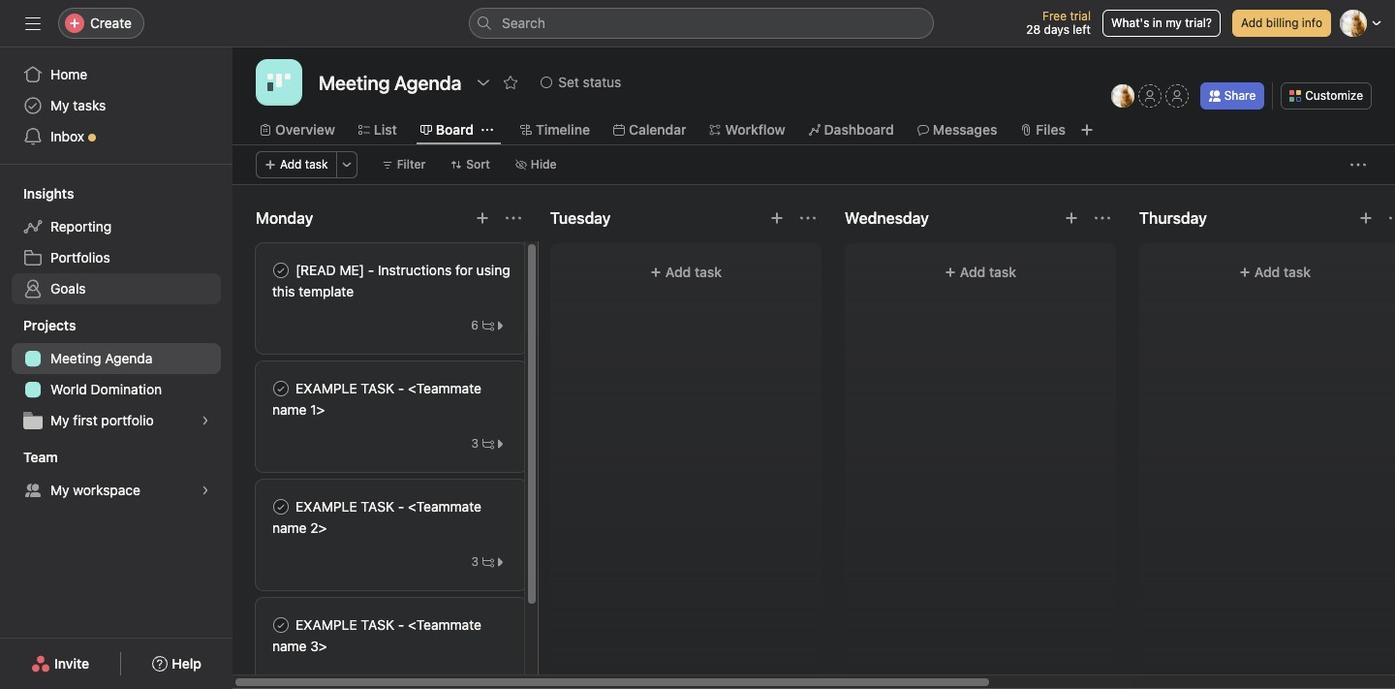 Task type: describe. For each thing, give the bounding box(es) containing it.
my for my workspace
[[50, 482, 69, 498]]

my for my tasks
[[50, 97, 69, 113]]

more section actions image for thursday
[[1390, 210, 1396, 226]]

board link
[[420, 119, 474, 141]]

my workspace link
[[12, 475, 221, 506]]

add for tuesday
[[666, 264, 691, 280]]

timeline link
[[520, 119, 590, 141]]

overview
[[275, 121, 335, 138]]

0 horizontal spatial more actions image
[[341, 159, 352, 171]]

trial
[[1070, 9, 1091, 23]]

[read
[[296, 262, 336, 278]]

board image
[[268, 71, 291, 94]]

template
[[299, 283, 354, 299]]

goals link
[[12, 273, 221, 304]]

add task image for wednesday
[[1064, 210, 1080, 226]]

board
[[436, 121, 474, 138]]

dashboard link
[[809, 119, 894, 141]]

completed image
[[269, 614, 293, 637]]

3 for example task - <teammate name 2>
[[471, 554, 479, 569]]

days
[[1044, 22, 1070, 37]]

<teammate for example task - <teammate name 1>
[[408, 380, 482, 396]]

add for wednesday
[[960, 264, 986, 280]]

task for tuesday
[[695, 264, 722, 280]]

using
[[477, 262, 510, 278]]

add billing info
[[1242, 16, 1323, 30]]

28
[[1027, 22, 1041, 37]]

example task - <teammate name 3>
[[272, 616, 482, 654]]

team button
[[0, 448, 58, 467]]

this
[[272, 283, 295, 299]]

set status
[[559, 74, 622, 90]]

Completed checkbox
[[269, 377, 293, 400]]

meeting agenda link
[[12, 343, 221, 374]]

wednesday
[[845, 209, 929, 227]]

more section actions image for tuesday
[[801, 210, 816, 226]]

status
[[583, 74, 622, 90]]

1>
[[310, 401, 325, 418]]

- for 3>
[[398, 616, 405, 633]]

my first portfolio
[[50, 412, 154, 428]]

in
[[1153, 16, 1163, 30]]

tasks
[[73, 97, 106, 113]]

help
[[172, 655, 202, 672]]

tuesday
[[551, 209, 611, 227]]

completed checkbox for example task - <teammate name 2>
[[269, 495, 293, 519]]

home
[[50, 66, 87, 82]]

2>
[[310, 519, 327, 536]]

billing
[[1267, 16, 1299, 30]]

workspace
[[73, 482, 140, 498]]

for
[[456, 262, 473, 278]]

3 for example task - <teammate name 3>
[[471, 673, 479, 687]]

task for 1>
[[361, 380, 395, 396]]

3>
[[310, 638, 327, 654]]

sort
[[466, 157, 490, 172]]

list link
[[358, 119, 397, 141]]

domination
[[91, 381, 162, 397]]

dashboard
[[824, 121, 894, 138]]

list
[[374, 121, 397, 138]]

filter button
[[373, 151, 434, 178]]

show options image
[[476, 75, 492, 90]]

help button
[[140, 646, 214, 681]]

tab actions image
[[482, 124, 493, 136]]

global element
[[0, 47, 233, 164]]

my first portfolio link
[[12, 405, 221, 436]]

example task - <teammate name 1>
[[272, 380, 482, 418]]

example task - <teammate name 2>
[[272, 498, 482, 536]]

task for 2>
[[361, 498, 395, 515]]

messages
[[933, 121, 998, 138]]

example for 1>
[[296, 380, 357, 396]]

task for 3>
[[361, 616, 395, 633]]

hide button
[[507, 151, 566, 178]]

inbox link
[[12, 121, 221, 152]]

- for using
[[368, 262, 374, 278]]

see details, my workspace image
[[200, 485, 211, 496]]

add task button for tuesday
[[562, 255, 810, 290]]

3 button for example task - <teammate name 3>
[[467, 671, 511, 689]]

teams element
[[0, 440, 233, 510]]

me]
[[340, 262, 364, 278]]

free
[[1043, 9, 1067, 23]]

calendar
[[629, 121, 687, 138]]

messages link
[[918, 119, 998, 141]]

my tasks link
[[12, 90, 221, 121]]

team
[[23, 449, 58, 465]]

add task for wednesday
[[960, 264, 1017, 280]]

6 button
[[467, 316, 511, 335]]

monday
[[256, 209, 313, 227]]

add inside add billing info button
[[1242, 16, 1263, 30]]

files
[[1036, 121, 1066, 138]]

projects
[[23, 317, 76, 333]]

add billing info button
[[1233, 10, 1332, 37]]

add task image for monday
[[475, 210, 490, 226]]

[read me] - instructions for using this template
[[272, 262, 510, 299]]

set
[[559, 74, 579, 90]]

hide
[[531, 157, 557, 172]]

files link
[[1021, 119, 1066, 141]]

see details, my first portfolio image
[[200, 415, 211, 426]]

example for 3>
[[296, 616, 357, 633]]

portfolios
[[50, 249, 110, 266]]

agenda
[[105, 350, 153, 366]]

left
[[1073, 22, 1091, 37]]

calendar link
[[613, 119, 687, 141]]



Task type: vqa. For each thing, say whether or not it's contained in the screenshot.


Task type: locate. For each thing, give the bounding box(es) containing it.
share button
[[1201, 82, 1265, 110]]

1 vertical spatial example
[[296, 498, 357, 515]]

name inside example task - <teammate name 2>
[[272, 519, 307, 536]]

2 vertical spatial task
[[361, 616, 395, 633]]

2 vertical spatial name
[[272, 638, 307, 654]]

- inside example task - <teammate name 1>
[[398, 380, 405, 396]]

task for thursday
[[1284, 264, 1311, 280]]

first
[[73, 412, 98, 428]]

3 more section actions image from the left
[[1390, 210, 1396, 226]]

3 name from the top
[[272, 638, 307, 654]]

my
[[1166, 16, 1182, 30]]

completed image
[[269, 259, 293, 282], [269, 377, 293, 400], [269, 495, 293, 519]]

task inside example task - <teammate name 3>
[[361, 616, 395, 633]]

workflow
[[725, 121, 786, 138]]

3 3 button from the top
[[467, 671, 511, 689]]

2 completed image from the top
[[269, 377, 293, 400]]

2 vertical spatial <teammate
[[408, 616, 482, 633]]

world domination
[[50, 381, 162, 397]]

0 vertical spatial 3
[[471, 436, 479, 451]]

1 completed checkbox from the top
[[269, 259, 293, 282]]

3 my from the top
[[50, 482, 69, 498]]

workflow link
[[710, 119, 786, 141]]

meeting
[[50, 350, 101, 366]]

Completed checkbox
[[269, 259, 293, 282], [269, 495, 293, 519], [269, 614, 293, 637]]

0 horizontal spatial more section actions image
[[506, 210, 521, 226]]

2 horizontal spatial add task image
[[1359, 210, 1374, 226]]

2 vertical spatial completed image
[[269, 495, 293, 519]]

more actions image left filter dropdown button
[[341, 159, 352, 171]]

1 add task image from the left
[[475, 210, 490, 226]]

<teammate inside example task - <teammate name 3>
[[408, 616, 482, 633]]

1 completed image from the top
[[269, 259, 293, 282]]

my left first
[[50, 412, 69, 428]]

projects button
[[0, 316, 76, 335]]

my inside "link"
[[50, 412, 69, 428]]

name inside example task - <teammate name 1>
[[272, 401, 307, 418]]

2 horizontal spatial more section actions image
[[1390, 210, 1396, 226]]

task
[[305, 157, 328, 172], [695, 264, 722, 280], [990, 264, 1017, 280], [1284, 264, 1311, 280]]

what's in my trial? button
[[1103, 10, 1221, 37]]

2 3 button from the top
[[467, 552, 511, 572]]

overview link
[[260, 119, 335, 141]]

world domination link
[[12, 374, 221, 405]]

mb button
[[1111, 84, 1135, 108]]

- inside example task - <teammate name 3>
[[398, 616, 405, 633]]

0 vertical spatial completed image
[[269, 259, 293, 282]]

<teammate
[[408, 380, 482, 396], [408, 498, 482, 515], [408, 616, 482, 633]]

world
[[50, 381, 87, 397]]

more actions image
[[1351, 157, 1367, 173], [341, 159, 352, 171]]

1 name from the top
[[272, 401, 307, 418]]

1 vertical spatial task
[[361, 498, 395, 515]]

2 add task image from the left
[[1064, 210, 1080, 226]]

2 name from the top
[[272, 519, 307, 536]]

0 vertical spatial task
[[361, 380, 395, 396]]

1 vertical spatial name
[[272, 519, 307, 536]]

3 task from the top
[[361, 616, 395, 633]]

add task for thursday
[[1255, 264, 1311, 280]]

customize button
[[1282, 82, 1372, 110]]

2 task from the top
[[361, 498, 395, 515]]

-
[[368, 262, 374, 278], [398, 380, 405, 396], [398, 498, 405, 515], [398, 616, 405, 633]]

portfolios link
[[12, 242, 221, 273]]

what's in my trial?
[[1112, 16, 1212, 30]]

3 button
[[467, 434, 511, 454], [467, 552, 511, 572], [467, 671, 511, 689]]

1 horizontal spatial more actions image
[[1351, 157, 1367, 173]]

my down the team
[[50, 482, 69, 498]]

info
[[1302, 16, 1323, 30]]

inbox
[[50, 128, 84, 144]]

sort button
[[442, 151, 499, 178]]

0 vertical spatial my
[[50, 97, 69, 113]]

reporting link
[[12, 211, 221, 242]]

add task image
[[475, 210, 490, 226], [1064, 210, 1080, 226], [1359, 210, 1374, 226]]

2 vertical spatial my
[[50, 482, 69, 498]]

3 for example task - <teammate name 1>
[[471, 436, 479, 451]]

task inside example task - <teammate name 1>
[[361, 380, 395, 396]]

- for 2>
[[398, 498, 405, 515]]

3 button for example task - <teammate name 1>
[[467, 434, 511, 454]]

example inside example task - <teammate name 2>
[[296, 498, 357, 515]]

1 example from the top
[[296, 380, 357, 396]]

1 my from the top
[[50, 97, 69, 113]]

None text field
[[314, 65, 466, 100]]

3 button for example task - <teammate name 2>
[[467, 552, 511, 572]]

example for 2>
[[296, 498, 357, 515]]

2 vertical spatial 3 button
[[467, 671, 511, 689]]

my workspace
[[50, 482, 140, 498]]

1 vertical spatial completed checkbox
[[269, 495, 293, 519]]

search list box
[[469, 8, 934, 39]]

more actions image down customize
[[1351, 157, 1367, 173]]

add task image
[[770, 210, 785, 226]]

example inside example task - <teammate name 3>
[[296, 616, 357, 633]]

task inside example task - <teammate name 2>
[[361, 498, 395, 515]]

more section actions image
[[506, 210, 521, 226], [801, 210, 816, 226], [1390, 210, 1396, 226]]

completed image for example task - <teammate name 1>
[[269, 377, 293, 400]]

example
[[296, 380, 357, 396], [296, 498, 357, 515], [296, 616, 357, 633]]

0 vertical spatial completed checkbox
[[269, 259, 293, 282]]

what's
[[1112, 16, 1150, 30]]

free trial 28 days left
[[1027, 9, 1091, 37]]

invite button
[[18, 646, 102, 681]]

name
[[272, 401, 307, 418], [272, 519, 307, 536], [272, 638, 307, 654]]

example up the '1>'
[[296, 380, 357, 396]]

0 vertical spatial name
[[272, 401, 307, 418]]

1 3 from the top
[[471, 436, 479, 451]]

my left tasks at the left top
[[50, 97, 69, 113]]

3 completed image from the top
[[269, 495, 293, 519]]

trial?
[[1186, 16, 1212, 30]]

1 horizontal spatial more section actions image
[[801, 210, 816, 226]]

my
[[50, 97, 69, 113], [50, 412, 69, 428], [50, 482, 69, 498]]

add task button
[[256, 151, 337, 178], [562, 255, 810, 290], [857, 255, 1105, 290], [1151, 255, 1396, 290]]

task
[[361, 380, 395, 396], [361, 498, 395, 515], [361, 616, 395, 633]]

reporting
[[50, 218, 112, 235]]

3 example from the top
[[296, 616, 357, 633]]

mb
[[1114, 88, 1132, 103]]

1 vertical spatial 3 button
[[467, 552, 511, 572]]

home link
[[12, 59, 221, 90]]

add task button for wednesday
[[857, 255, 1105, 290]]

more section actions image for monday
[[506, 210, 521, 226]]

my for my first portfolio
[[50, 412, 69, 428]]

<teammate inside example task - <teammate name 2>
[[408, 498, 482, 515]]

2 vertical spatial completed checkbox
[[269, 614, 293, 637]]

name inside example task - <teammate name 3>
[[272, 638, 307, 654]]

task for wednesday
[[990, 264, 1017, 280]]

add task button for thursday
[[1151, 255, 1396, 290]]

1 vertical spatial completed image
[[269, 377, 293, 400]]

my tasks
[[50, 97, 106, 113]]

instructions
[[378, 262, 452, 278]]

customize
[[1306, 88, 1364, 103]]

search button
[[469, 8, 934, 39]]

add for thursday
[[1255, 264, 1281, 280]]

3 3 from the top
[[471, 673, 479, 687]]

<teammate inside example task - <teammate name 1>
[[408, 380, 482, 396]]

create button
[[58, 8, 144, 39]]

portfolio
[[101, 412, 154, 428]]

goals
[[50, 280, 86, 297]]

add
[[1242, 16, 1263, 30], [280, 157, 302, 172], [666, 264, 691, 280], [960, 264, 986, 280], [1255, 264, 1281, 280]]

insights element
[[0, 176, 233, 308]]

name down completed checkbox
[[272, 401, 307, 418]]

0 vertical spatial 3 button
[[467, 434, 511, 454]]

example up 3>
[[296, 616, 357, 633]]

1 task from the top
[[361, 380, 395, 396]]

0 vertical spatial example
[[296, 380, 357, 396]]

- inside example task - <teammate name 2>
[[398, 498, 405, 515]]

1 vertical spatial my
[[50, 412, 69, 428]]

filter
[[397, 157, 426, 172]]

meeting agenda
[[50, 350, 153, 366]]

completed image for [read me] - instructions for using this template
[[269, 259, 293, 282]]

insights
[[23, 185, 74, 202]]

example up 2>
[[296, 498, 357, 515]]

completed checkbox for example task - <teammate name 3>
[[269, 614, 293, 637]]

my inside global element
[[50, 97, 69, 113]]

2 example from the top
[[296, 498, 357, 515]]

name left 2>
[[272, 519, 307, 536]]

insights button
[[0, 184, 74, 204]]

1 <teammate from the top
[[408, 380, 482, 396]]

add to starred image
[[503, 75, 519, 90]]

<teammate for example task - <teammate name 2>
[[408, 498, 482, 515]]

invite
[[54, 655, 89, 672]]

2 vertical spatial example
[[296, 616, 357, 633]]

name for example task - <teammate name 3>
[[272, 638, 307, 654]]

3 add task image from the left
[[1359, 210, 1374, 226]]

6
[[471, 318, 479, 332]]

3 completed checkbox from the top
[[269, 614, 293, 637]]

completed checkbox for [read me] - instructions for using this template
[[269, 259, 293, 282]]

set status button
[[532, 69, 630, 96]]

projects element
[[0, 308, 233, 440]]

- inside "[read me] - instructions for using this template"
[[368, 262, 374, 278]]

3 <teammate from the top
[[408, 616, 482, 633]]

create
[[90, 15, 132, 31]]

2 completed checkbox from the top
[[269, 495, 293, 519]]

2 more section actions image from the left
[[801, 210, 816, 226]]

1 vertical spatial <teammate
[[408, 498, 482, 515]]

name down completed image on the left bottom of the page
[[272, 638, 307, 654]]

completed image for example task - <teammate name 2>
[[269, 495, 293, 519]]

thursday
[[1140, 209, 1207, 227]]

2 <teammate from the top
[[408, 498, 482, 515]]

0 vertical spatial <teammate
[[408, 380, 482, 396]]

2 3 from the top
[[471, 554, 479, 569]]

0 horizontal spatial add task image
[[475, 210, 490, 226]]

example inside example task - <teammate name 1>
[[296, 380, 357, 396]]

1 3 button from the top
[[467, 434, 511, 454]]

2 vertical spatial 3
[[471, 673, 479, 687]]

name for example task - <teammate name 1>
[[272, 401, 307, 418]]

my inside 'teams' element
[[50, 482, 69, 498]]

name for example task - <teammate name 2>
[[272, 519, 307, 536]]

timeline
[[536, 121, 590, 138]]

search
[[502, 15, 546, 31]]

2 my from the top
[[50, 412, 69, 428]]

add tab image
[[1080, 122, 1095, 138]]

add task image for thursday
[[1359, 210, 1374, 226]]

<teammate for example task - <teammate name 3>
[[408, 616, 482, 633]]

1 vertical spatial 3
[[471, 554, 479, 569]]

hide sidebar image
[[25, 16, 41, 31]]

1 horizontal spatial add task image
[[1064, 210, 1080, 226]]

1 more section actions image from the left
[[506, 210, 521, 226]]

add task for tuesday
[[666, 264, 722, 280]]

- for 1>
[[398, 380, 405, 396]]

more section actions image
[[1095, 210, 1111, 226]]



